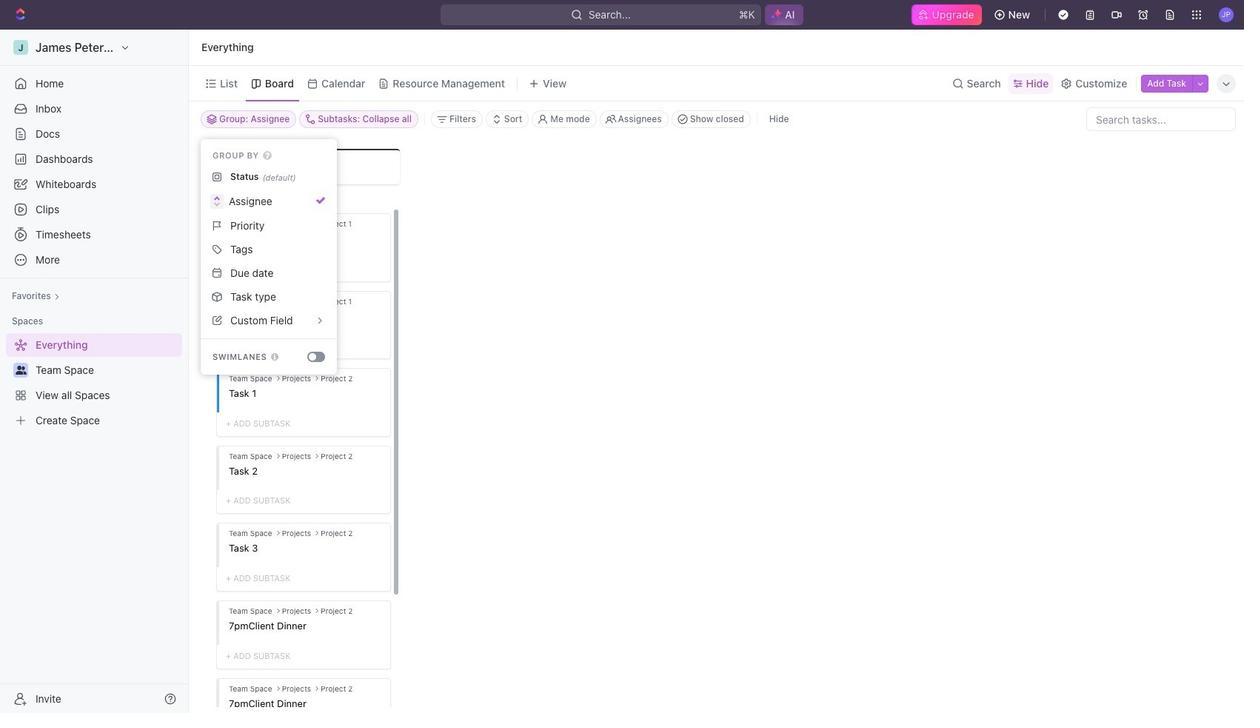 Task type: describe. For each thing, give the bounding box(es) containing it.
checked image
[[316, 196, 325, 205]]



Task type: vqa. For each thing, say whether or not it's contained in the screenshot.
rightmost by
no



Task type: locate. For each thing, give the bounding box(es) containing it.
tree inside sidebar navigation
[[6, 333, 182, 433]]

sidebar navigation
[[0, 30, 189, 713]]

Search tasks... text field
[[1087, 108, 1235, 130]]

tree
[[6, 333, 182, 433]]

checked element
[[316, 196, 325, 205]]



